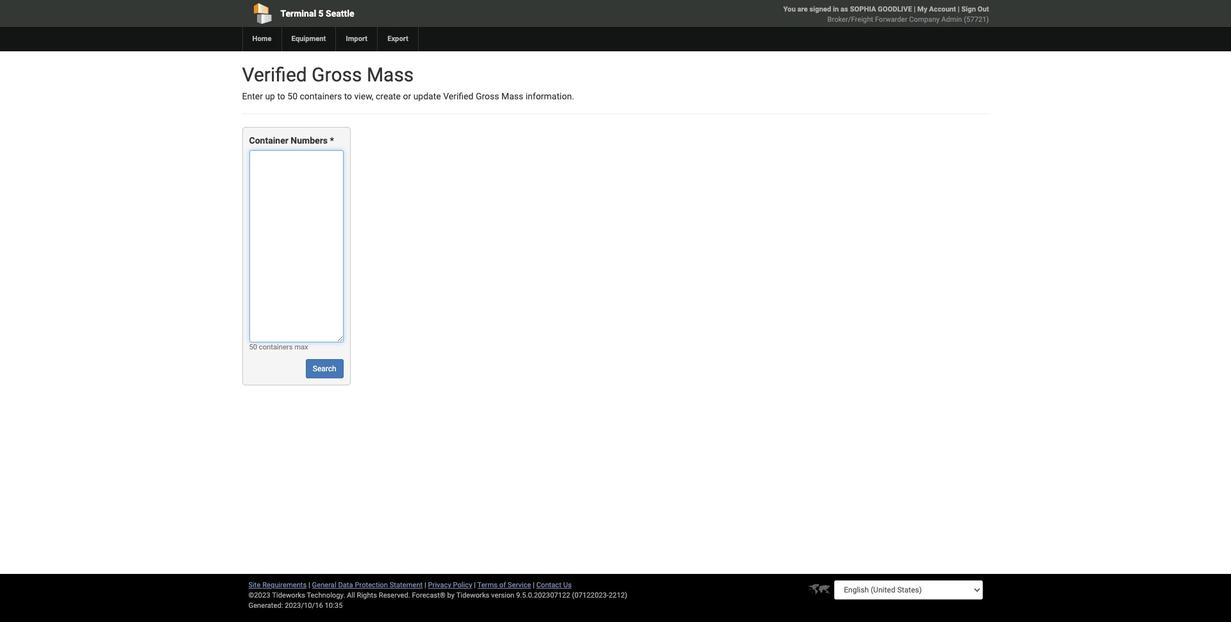 Task type: describe. For each thing, give the bounding box(es) containing it.
of
[[500, 581, 506, 590]]

generated:
[[249, 602, 283, 610]]

contact
[[537, 581, 562, 590]]

©2023 tideworks
[[249, 592, 305, 600]]

data
[[338, 581, 353, 590]]

are
[[798, 5, 808, 13]]

technology.
[[307, 592, 345, 600]]

*
[[330, 136, 334, 146]]

2023/10/16
[[285, 602, 323, 610]]

10:35
[[325, 602, 343, 610]]

equipment
[[292, 35, 326, 43]]

0 horizontal spatial mass
[[367, 64, 414, 86]]

| left my
[[914, 5, 916, 13]]

requirements
[[263, 581, 307, 590]]

5
[[319, 8, 324, 19]]

home link
[[242, 27, 281, 51]]

view,
[[355, 91, 374, 101]]

terms
[[478, 581, 498, 590]]

you are signed in as sophia goodlive | my account | sign out broker/freight forwarder company admin (57721)
[[784, 5, 990, 24]]

search button
[[306, 360, 344, 379]]

admin
[[942, 15, 963, 24]]

tideworks
[[457, 592, 490, 600]]

reserved.
[[379, 592, 410, 600]]

1 vertical spatial gross
[[476, 91, 499, 101]]

site requirements | general data protection statement | privacy policy | terms of service | contact us ©2023 tideworks technology. all rights reserved. forecast® by tideworks version 9.5.0.202307122 (07122023-2212) generated: 2023/10/16 10:35
[[249, 581, 628, 610]]

terminal 5 seattle
[[281, 8, 355, 19]]

2212)
[[609, 592, 628, 600]]

privacy policy link
[[428, 581, 473, 590]]

| up 9.5.0.202307122
[[533, 581, 535, 590]]

1 to from the left
[[277, 91, 285, 101]]

1 vertical spatial verified
[[443, 91, 474, 101]]

privacy
[[428, 581, 452, 590]]

container
[[249, 136, 289, 146]]

50 inside verified gross mass enter up to 50 containers to view, create or update verified gross mass information.
[[288, 91, 298, 101]]

0 horizontal spatial verified
[[242, 64, 307, 86]]

service
[[508, 581, 531, 590]]

my
[[918, 5, 928, 13]]

terminal 5 seattle link
[[242, 0, 542, 27]]

(57721)
[[965, 15, 990, 24]]

import link
[[336, 27, 377, 51]]

50 inside 50 containers max search
[[249, 344, 257, 352]]

information.
[[526, 91, 575, 101]]

containers inside 50 containers max search
[[259, 344, 293, 352]]

or
[[403, 91, 411, 101]]

export
[[388, 35, 409, 43]]

forwarder
[[876, 15, 908, 24]]

enter
[[242, 91, 263, 101]]

containers inside verified gross mass enter up to 50 containers to view, create or update verified gross mass information.
[[300, 91, 342, 101]]

all
[[347, 592, 355, 600]]



Task type: locate. For each thing, give the bounding box(es) containing it.
1 vertical spatial 50
[[249, 344, 257, 352]]

statement
[[390, 581, 423, 590]]

0 vertical spatial verified
[[242, 64, 307, 86]]

broker/freight
[[828, 15, 874, 24]]

contact us link
[[537, 581, 572, 590]]

verified
[[242, 64, 307, 86], [443, 91, 474, 101]]

you
[[784, 5, 796, 13]]

| left sign
[[958, 5, 960, 13]]

verified gross mass enter up to 50 containers to view, create or update verified gross mass information.
[[242, 64, 575, 101]]

1 horizontal spatial to
[[344, 91, 352, 101]]

(07122023-
[[572, 592, 609, 600]]

9.5.0.202307122
[[517, 592, 571, 600]]

account
[[930, 5, 957, 13]]

my account link
[[918, 5, 957, 13]]

2 to from the left
[[344, 91, 352, 101]]

0 vertical spatial mass
[[367, 64, 414, 86]]

sign out link
[[962, 5, 990, 13]]

50 right up
[[288, 91, 298, 101]]

1 horizontal spatial containers
[[300, 91, 342, 101]]

0 horizontal spatial 50
[[249, 344, 257, 352]]

export link
[[377, 27, 418, 51]]

out
[[978, 5, 990, 13]]

1 horizontal spatial 50
[[288, 91, 298, 101]]

container numbers *
[[249, 136, 334, 146]]

verified up up
[[242, 64, 307, 86]]

us
[[564, 581, 572, 590]]

signed
[[810, 5, 832, 13]]

equipment link
[[281, 27, 336, 51]]

general
[[312, 581, 337, 590]]

gross
[[312, 64, 362, 86], [476, 91, 499, 101]]

0 horizontal spatial gross
[[312, 64, 362, 86]]

max
[[295, 344, 308, 352]]

update
[[414, 91, 441, 101]]

as
[[841, 5, 849, 13]]

0 vertical spatial containers
[[300, 91, 342, 101]]

gross up view,
[[312, 64, 362, 86]]

to left view,
[[344, 91, 352, 101]]

1 vertical spatial containers
[[259, 344, 293, 352]]

rights
[[357, 592, 377, 600]]

policy
[[453, 581, 473, 590]]

site
[[249, 581, 261, 590]]

0 vertical spatial 50
[[288, 91, 298, 101]]

search
[[313, 365, 337, 374]]

1 horizontal spatial mass
[[502, 91, 524, 101]]

forecast®
[[412, 592, 446, 600]]

Container Numbers * text field
[[249, 150, 344, 343]]

up
[[265, 91, 275, 101]]

home
[[252, 35, 272, 43]]

seattle
[[326, 8, 355, 19]]

verified right update
[[443, 91, 474, 101]]

to
[[277, 91, 285, 101], [344, 91, 352, 101]]

mass
[[367, 64, 414, 86], [502, 91, 524, 101]]

gross right update
[[476, 91, 499, 101]]

50
[[288, 91, 298, 101], [249, 344, 257, 352]]

mass left information.
[[502, 91, 524, 101]]

site requirements link
[[249, 581, 307, 590]]

in
[[834, 5, 839, 13]]

containers
[[300, 91, 342, 101], [259, 344, 293, 352]]

version
[[492, 592, 515, 600]]

mass up create
[[367, 64, 414, 86]]

50 containers max search
[[249, 344, 337, 374]]

general data protection statement link
[[312, 581, 423, 590]]

0 horizontal spatial containers
[[259, 344, 293, 352]]

50 left "max"
[[249, 344, 257, 352]]

containers left view,
[[300, 91, 342, 101]]

1 horizontal spatial gross
[[476, 91, 499, 101]]

0 horizontal spatial to
[[277, 91, 285, 101]]

numbers
[[291, 136, 328, 146]]

containers left "max"
[[259, 344, 293, 352]]

| left general
[[309, 581, 310, 590]]

0 vertical spatial gross
[[312, 64, 362, 86]]

| up forecast®
[[425, 581, 427, 590]]

terminal
[[281, 8, 316, 19]]

1 vertical spatial mass
[[502, 91, 524, 101]]

create
[[376, 91, 401, 101]]

protection
[[355, 581, 388, 590]]

1 horizontal spatial verified
[[443, 91, 474, 101]]

company
[[910, 15, 940, 24]]

| up tideworks
[[474, 581, 476, 590]]

by
[[448, 592, 455, 600]]

|
[[914, 5, 916, 13], [958, 5, 960, 13], [309, 581, 310, 590], [425, 581, 427, 590], [474, 581, 476, 590], [533, 581, 535, 590]]

sophia
[[851, 5, 877, 13]]

to right up
[[277, 91, 285, 101]]

sign
[[962, 5, 976, 13]]

terms of service link
[[478, 581, 531, 590]]

goodlive
[[878, 5, 913, 13]]

import
[[346, 35, 368, 43]]



Task type: vqa. For each thing, say whether or not it's contained in the screenshot.
My
yes



